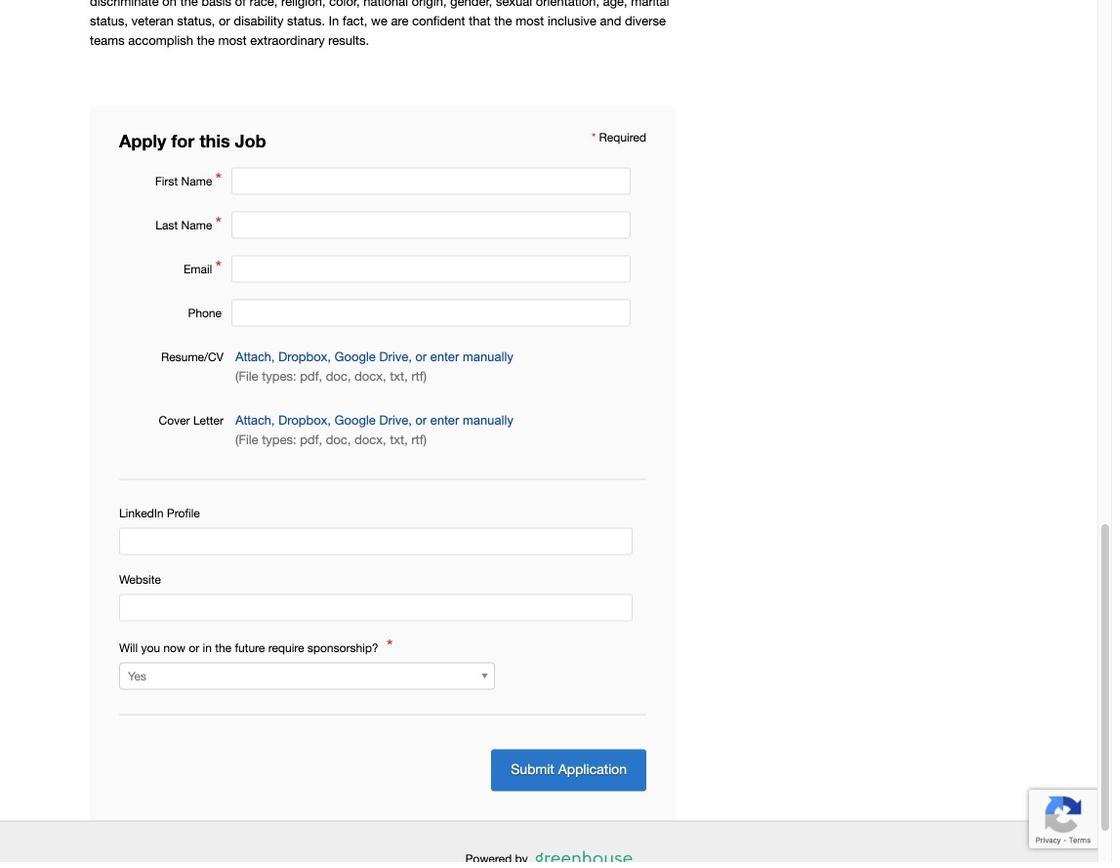 Task type: locate. For each thing, give the bounding box(es) containing it.
None text field
[[232, 167, 631, 195], [232, 255, 631, 283], [232, 299, 631, 327], [119, 528, 633, 555], [232, 167, 631, 195], [232, 255, 631, 283], [232, 299, 631, 327], [119, 528, 633, 555]]

None text field
[[232, 211, 631, 239], [119, 594, 633, 622], [232, 211, 631, 239], [119, 594, 633, 622]]

None button
[[492, 750, 647, 792]]



Task type: vqa. For each thing, say whether or not it's contained in the screenshot.
greenhouse logo
yes



Task type: describe. For each thing, give the bounding box(es) containing it.
greenhouse logo image
[[535, 847, 632, 863]]



